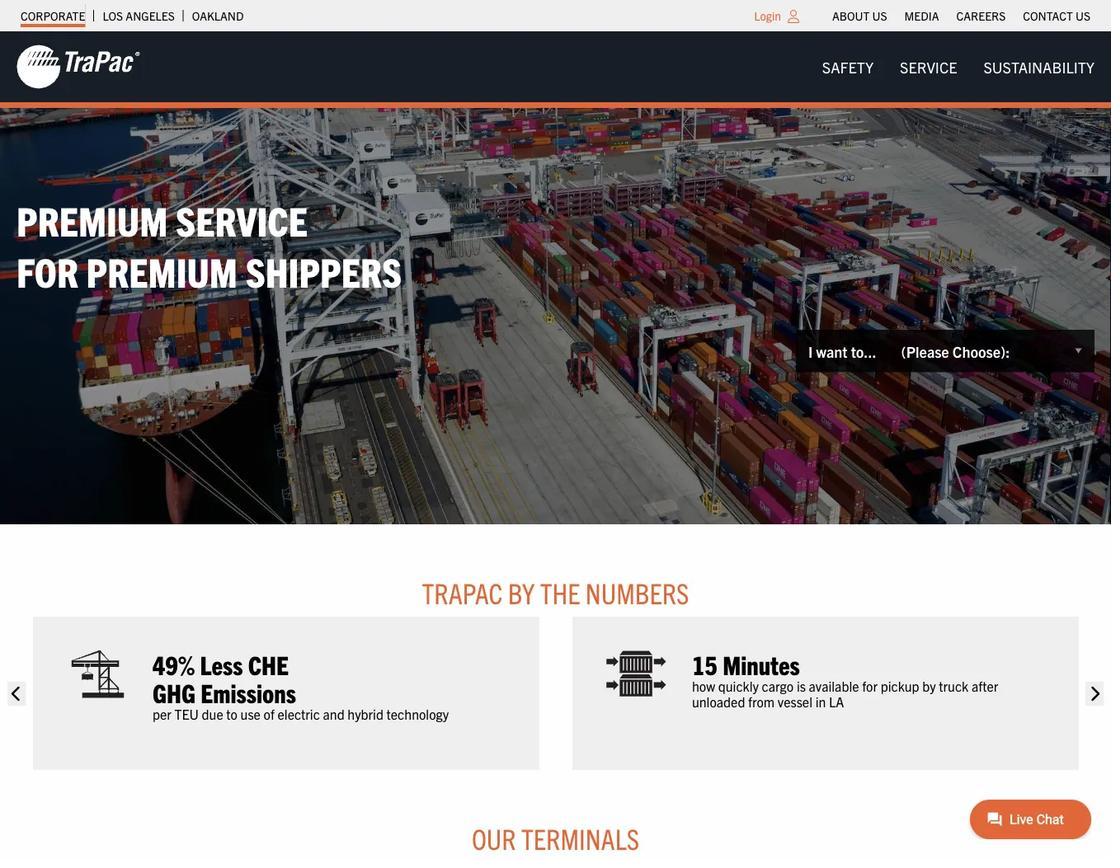 Task type: vqa. For each thing, say whether or not it's contained in the screenshot.
Pickup
yes



Task type: describe. For each thing, give the bounding box(es) containing it.
light image
[[788, 10, 800, 23]]

los angeles
[[103, 8, 175, 23]]

electric
[[278, 706, 320, 722]]

sustainability
[[984, 57, 1095, 76]]

technology
[[387, 706, 449, 722]]

hybrid
[[348, 706, 384, 722]]

teu
[[174, 706, 199, 722]]

15 minutes how quickly cargo is available for pickup by truck after unloaded from vessel in la
[[692, 648, 999, 710]]

truck
[[939, 678, 969, 694]]

49% less che ghg emissions per teu due to use of electric and hybrid technology
[[153, 648, 449, 722]]

media
[[905, 8, 939, 23]]

the
[[540, 574, 580, 610]]

about us link
[[833, 4, 887, 27]]

trapac by the numbers
[[422, 574, 689, 610]]

safety link
[[809, 50, 887, 83]]

0 vertical spatial premium
[[17, 194, 168, 244]]

contact us
[[1023, 8, 1091, 23]]

premium service for premium shippers
[[17, 194, 402, 296]]

from
[[748, 694, 775, 710]]

la
[[829, 694, 844, 710]]

available
[[809, 678, 859, 694]]

and
[[323, 706, 345, 722]]

use
[[241, 706, 261, 722]]

service link
[[887, 50, 971, 83]]

is
[[797, 678, 806, 694]]

main content containing trapac by the numbers
[[0, 574, 1111, 860]]

shippers
[[246, 246, 402, 296]]

to...
[[851, 342, 877, 361]]

our terminals
[[472, 821, 640, 856]]

by
[[508, 574, 535, 610]]

of
[[264, 706, 275, 722]]

service inside 'service' link
[[900, 57, 957, 76]]

for
[[862, 678, 878, 694]]

unloaded
[[692, 694, 745, 710]]

terminals
[[521, 821, 640, 856]]

minutes
[[723, 648, 800, 680]]

our
[[472, 821, 516, 856]]

careers link
[[957, 4, 1006, 27]]

menu bar containing safety
[[809, 50, 1108, 83]]

vessel
[[778, 694, 813, 710]]

us for contact us
[[1076, 8, 1091, 23]]

quickly
[[719, 678, 759, 694]]

i
[[809, 342, 813, 361]]

15
[[692, 648, 718, 680]]

in
[[816, 694, 826, 710]]

careers
[[957, 8, 1006, 23]]

login link
[[754, 8, 781, 23]]

angeles
[[126, 8, 175, 23]]



Task type: locate. For each thing, give the bounding box(es) containing it.
safety
[[822, 57, 874, 76]]

pickup
[[881, 678, 920, 694]]

how
[[692, 678, 715, 694]]

los
[[103, 8, 123, 23]]

menu bar down careers in the top of the page
[[809, 50, 1108, 83]]

emissions
[[201, 676, 296, 708]]

us right about on the right top of the page
[[873, 8, 887, 23]]

0 vertical spatial service
[[900, 57, 957, 76]]

trapac
[[422, 574, 503, 610]]

media link
[[905, 4, 939, 27]]

contact us link
[[1023, 4, 1091, 27]]

sustainability link
[[971, 50, 1108, 83]]

menu bar up 'service' link
[[824, 4, 1099, 27]]

less
[[200, 648, 243, 680]]

premium
[[17, 194, 168, 244], [86, 246, 238, 296]]

oakland
[[192, 8, 244, 23]]

corporate link
[[21, 4, 85, 27]]

1 vertical spatial service
[[176, 194, 308, 244]]

i want to...
[[809, 342, 877, 361]]

1 horizontal spatial us
[[1076, 8, 1091, 23]]

1 us from the left
[[873, 8, 887, 23]]

for
[[17, 246, 78, 296]]

0 horizontal spatial solid image
[[7, 682, 26, 706]]

2 us from the left
[[1076, 8, 1091, 23]]

ghg
[[153, 676, 195, 708]]

che
[[248, 648, 289, 680]]

los angeles link
[[103, 4, 175, 27]]

1 horizontal spatial service
[[900, 57, 957, 76]]

contact
[[1023, 8, 1073, 23]]

numbers
[[586, 574, 689, 610]]

0 horizontal spatial service
[[176, 194, 308, 244]]

about us
[[833, 8, 887, 23]]

us
[[873, 8, 887, 23], [1076, 8, 1091, 23]]

49%
[[153, 648, 195, 680]]

by
[[923, 678, 936, 694]]

cargo
[[762, 678, 794, 694]]

service
[[900, 57, 957, 76], [176, 194, 308, 244]]

0 vertical spatial menu bar
[[824, 4, 1099, 27]]

corporate
[[21, 8, 85, 23]]

1 horizontal spatial solid image
[[1086, 682, 1104, 706]]

1 vertical spatial menu bar
[[809, 50, 1108, 83]]

to
[[226, 706, 238, 722]]

service inside the premium service for premium shippers
[[176, 194, 308, 244]]

want
[[816, 342, 848, 361]]

0 horizontal spatial us
[[873, 8, 887, 23]]

us right contact
[[1076, 8, 1091, 23]]

due
[[202, 706, 223, 722]]

menu bar containing about us
[[824, 4, 1099, 27]]

2 solid image from the left
[[1086, 682, 1104, 706]]

corporate image
[[17, 44, 140, 90]]

1 solid image from the left
[[7, 682, 26, 706]]

login
[[754, 8, 781, 23]]

oakland link
[[192, 4, 244, 27]]

menu bar
[[824, 4, 1099, 27], [809, 50, 1108, 83]]

us for about us
[[873, 8, 887, 23]]

1 vertical spatial premium
[[86, 246, 238, 296]]

about
[[833, 8, 870, 23]]

after
[[972, 678, 999, 694]]

solid image
[[7, 682, 26, 706], [1086, 682, 1104, 706]]

per
[[153, 706, 171, 722]]

main content
[[0, 574, 1111, 860]]



